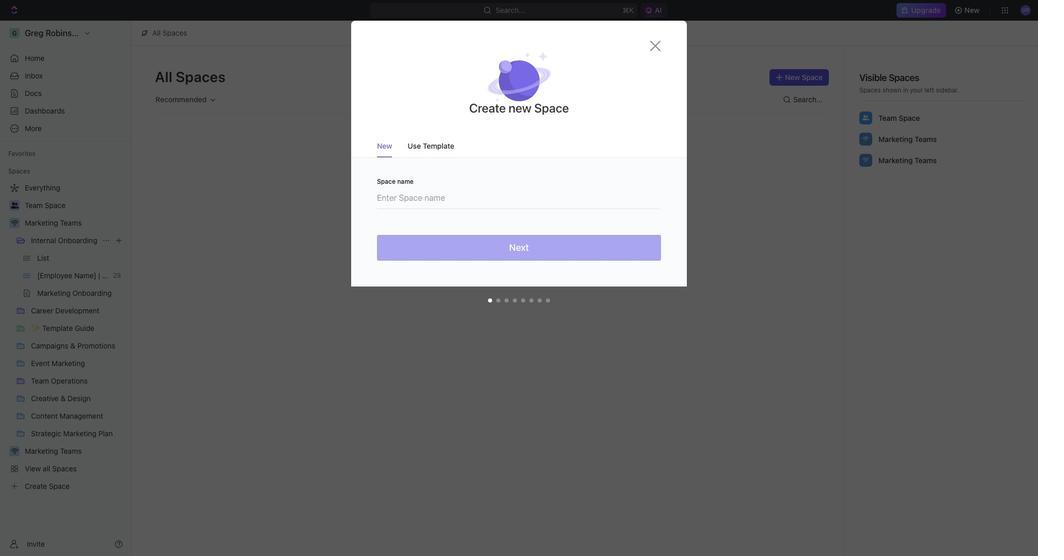 Task type: vqa. For each thing, say whether or not it's contained in the screenshot.
docs link
yes



Task type: describe. For each thing, give the bounding box(es) containing it.
sidebar navigation
[[0, 21, 132, 556]]

space right team
[[899, 113, 920, 122]]

dashboards link
[[4, 103, 127, 119]]

0 vertical spatial all
[[152, 28, 161, 37]]

visible spaces spaces shown in your left sidebar.
[[860, 72, 960, 94]]

next
[[509, 242, 529, 253]]

docs
[[25, 89, 42, 98]]

in
[[904, 86, 909, 94]]

upgrade
[[912, 6, 941, 14]]

home
[[25, 54, 45, 63]]

tree inside sidebar navigation
[[4, 180, 127, 495]]

0 vertical spatial all spaces
[[152, 28, 187, 37]]

next button
[[377, 235, 661, 261]]

1 vertical spatial all spaces
[[155, 68, 226, 85]]

team
[[879, 113, 897, 122]]

space name
[[377, 178, 414, 185]]

teams inside sidebar navigation
[[60, 219, 82, 227]]

internal
[[31, 236, 56, 245]]

favorites button
[[4, 148, 40, 160]]

favorites
[[8, 150, 36, 158]]

shown
[[883, 86, 902, 94]]

new for space
[[785, 73, 800, 82]]

teams for 2nd wifi image from the bottom
[[915, 135, 937, 143]]

teams for first wifi image from the bottom of the page
[[915, 156, 937, 165]]

new inside dialog
[[377, 142, 392, 150]]

space inside button
[[802, 73, 823, 82]]

new button
[[950, 2, 986, 19]]

your
[[910, 86, 923, 94]]

2 wifi image from the top
[[863, 158, 869, 163]]

inbox
[[25, 71, 43, 80]]

create
[[469, 101, 506, 115]]

new
[[509, 101, 532, 115]]

internal onboarding link
[[31, 233, 98, 249]]

1 vertical spatial all
[[155, 68, 172, 85]]

0 horizontal spatial search...
[[496, 6, 525, 14]]

team space
[[879, 113, 920, 122]]

wifi image
[[11, 220, 18, 226]]

create new space
[[469, 101, 569, 115]]



Task type: locate. For each thing, give the bounding box(es) containing it.
1 vertical spatial new
[[785, 73, 800, 82]]

1 vertical spatial wifi image
[[863, 158, 869, 163]]

template
[[423, 142, 455, 150]]

new
[[965, 6, 980, 14], [785, 73, 800, 82], [377, 142, 392, 150]]

1 wifi image from the top
[[863, 137, 869, 142]]

0 vertical spatial new
[[965, 6, 980, 14]]

0 vertical spatial wifi image
[[863, 137, 869, 142]]

visible
[[860, 72, 887, 83]]

search...
[[496, 6, 525, 14], [794, 95, 823, 104]]

0 vertical spatial marketing teams
[[879, 135, 937, 143]]

1 horizontal spatial new
[[785, 73, 800, 82]]

space left name
[[377, 178, 396, 185]]

new up the search... button
[[785, 73, 800, 82]]

home link
[[4, 50, 127, 67]]

0 vertical spatial search...
[[496, 6, 525, 14]]

space right new
[[534, 101, 569, 115]]

2 horizontal spatial new
[[965, 6, 980, 14]]

upgrade link
[[897, 3, 946, 18]]

dashboards
[[25, 106, 65, 115]]

marketing for first wifi image from the bottom of the page
[[879, 156, 913, 165]]

marketing teams
[[879, 135, 937, 143], [879, 156, 937, 165], [25, 219, 82, 227]]

marketing
[[879, 135, 913, 143], [879, 156, 913, 165], [25, 219, 58, 227]]

0 vertical spatial marketing
[[879, 135, 913, 143]]

1 vertical spatial marketing teams
[[879, 156, 937, 165]]

marketing teams inside marketing teams link
[[25, 219, 82, 227]]

0 vertical spatial teams
[[915, 135, 937, 143]]

spaces
[[163, 28, 187, 37], [176, 68, 226, 85], [889, 72, 920, 83], [860, 86, 881, 94], [8, 167, 30, 175]]

new left use
[[377, 142, 392, 150]]

new for new button
[[965, 6, 980, 14]]

marketing teams for 2nd wifi image from the bottom
[[879, 135, 937, 143]]

space up the search... button
[[802, 73, 823, 82]]

search... button
[[779, 91, 829, 108]]

0 horizontal spatial new
[[377, 142, 392, 150]]

invite
[[27, 540, 45, 548]]

all spaces
[[152, 28, 187, 37], [155, 68, 226, 85]]

spaces inside sidebar navigation
[[8, 167, 30, 175]]

1 vertical spatial teams
[[915, 156, 937, 165]]

inbox link
[[4, 68, 127, 84]]

marketing inside marketing teams link
[[25, 219, 58, 227]]

all
[[152, 28, 161, 37], [155, 68, 172, 85]]

sidebar.
[[936, 86, 960, 94]]

use template
[[408, 142, 455, 150]]

new space
[[785, 73, 823, 82]]

docs link
[[4, 85, 127, 102]]

create new space dialog
[[351, 21, 687, 313]]

marketing teams link
[[25, 215, 125, 231]]

wifi image
[[863, 137, 869, 142], [863, 158, 869, 163]]

name
[[397, 178, 414, 185]]

2 vertical spatial marketing
[[25, 219, 58, 227]]

new space button
[[770, 69, 829, 86]]

search... inside button
[[794, 95, 823, 104]]

⌘k
[[623, 6, 634, 14]]

onboarding
[[58, 236, 97, 245]]

left
[[925, 86, 935, 94]]

tree containing marketing teams
[[4, 180, 127, 495]]

new right upgrade
[[965, 6, 980, 14]]

space
[[802, 73, 823, 82], [534, 101, 569, 115], [899, 113, 920, 122], [377, 178, 396, 185]]

2 vertical spatial marketing teams
[[25, 219, 82, 227]]

marketing teams for first wifi image from the bottom of the page
[[879, 156, 937, 165]]

1 vertical spatial search...
[[794, 95, 823, 104]]

2 vertical spatial new
[[377, 142, 392, 150]]

internal onboarding
[[31, 236, 97, 245]]

use
[[408, 142, 421, 150]]

Enter Space na﻿me text field
[[377, 185, 661, 209]]

1 horizontal spatial search...
[[794, 95, 823, 104]]

teams
[[915, 135, 937, 143], [915, 156, 937, 165], [60, 219, 82, 227]]

1 vertical spatial marketing
[[879, 156, 913, 165]]

2 vertical spatial teams
[[60, 219, 82, 227]]

tree
[[4, 180, 127, 495]]

user group image
[[863, 115, 869, 121]]

marketing for 2nd wifi image from the bottom
[[879, 135, 913, 143]]



